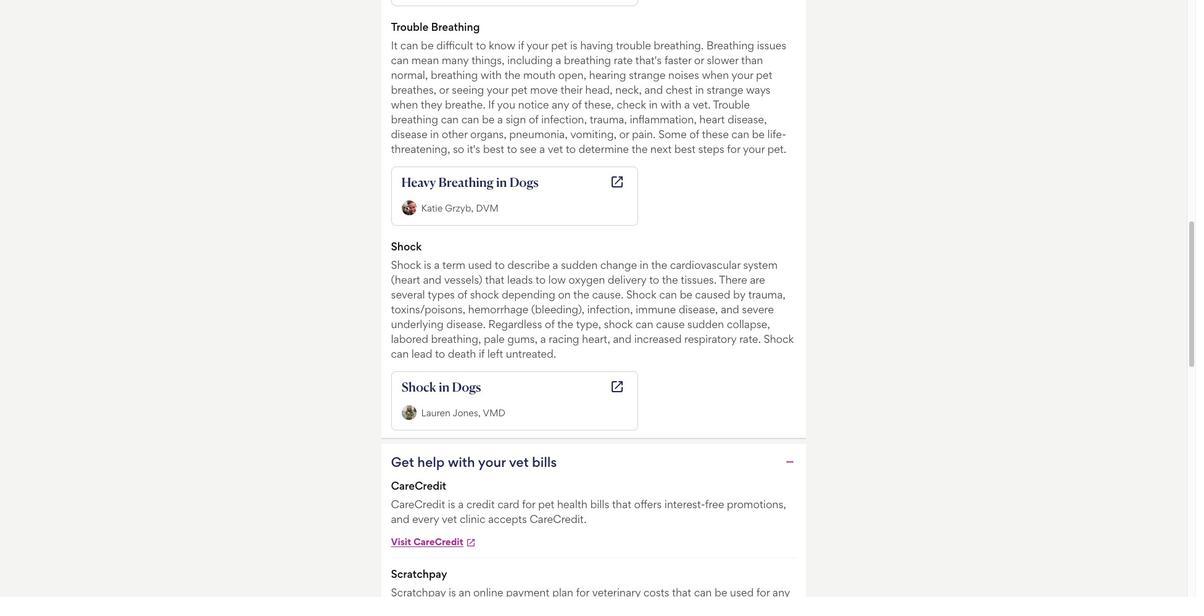 Task type: vqa. For each thing, say whether or not it's contained in the screenshot.
rightmost trauma,
yes



Task type: describe. For each thing, give the bounding box(es) containing it.
can down it
[[391, 54, 409, 67]]

pain.
[[632, 128, 656, 141]]

in inside 'shock shock is a term used to describe a sudden change in the cardiovascular system (heart and vessels) that leads to low oxygen delivery to the tissues. there are several types of shock depending on the cause.   shock can be caused by trauma, toxins/poisons, hemorrhage (bleeding), infection, immune disease, and severe underlying disease. regardless of the type, shock can cause sudden collapse, labored breathing, pale gums, a racing heart, and increased respiratory rate. shock can lead to death if left untreated.'
[[640, 259, 649, 272]]

seeing
[[452, 83, 484, 96]]

disease, inside 'shock shock is a term used to describe a sudden change in the cardiovascular system (heart and vessels) that leads to low oxygen delivery to the tissues. there are several types of shock depending on the cause.   shock can be caused by trauma, toxins/poisons, hemorrhage (bleeding), infection, immune disease, and severe underlying disease. regardless of the type, shock can cause sudden collapse, labored breathing, pale gums, a racing heart, and increased respiratory rate. shock can lead to death if left untreated.'
[[679, 303, 719, 316]]

the down pain.
[[632, 143, 648, 156]]

to right delivery
[[650, 274, 660, 287]]

the down oxygen
[[574, 288, 590, 301]]

0 vertical spatial strange
[[629, 69, 666, 81]]

of down notice
[[529, 113, 539, 126]]

left
[[488, 348, 504, 361]]

many
[[442, 54, 469, 67]]

types
[[428, 288, 455, 301]]

be left 'life-'
[[753, 128, 765, 141]]

0 vertical spatial trouble
[[391, 20, 429, 33]]

move
[[531, 83, 558, 96]]

pet up ways
[[757, 69, 773, 81]]

carecredit for carecredit
[[391, 498, 445, 511]]

severe
[[743, 303, 774, 316]]

if inside trouble breathing it can be difficult to know if your pet is having trouble breathing. breathing issues can mean many things, including a breathing rate that's faster or slower than normal, breathing with the mouth open, hearing strange noises when your pet breathes, or seeing your pet move their head, neck, and chest in strange ways when they breathe.   if you notice any of these, check in with a vet. trouble breathing can can be a sign of infection, trauma, inflammation, heart disease, disease in other organs, pneumonia, vomiting, or pain. some of these can be life- threatening, so it's best to see a vet to determine the next best steps for your pet.
[[519, 39, 524, 52]]

organs,
[[471, 128, 507, 141]]

visit carecredit link
[[391, 537, 796, 548]]

in up inflammation, at the top right of page
[[649, 98, 658, 111]]

0 vertical spatial breathing
[[564, 54, 612, 67]]

sign
[[506, 113, 526, 126]]

increased
[[635, 333, 682, 346]]

next
[[651, 143, 672, 156]]

can right it
[[401, 39, 419, 52]]

these
[[702, 128, 729, 141]]

breathing,
[[431, 333, 481, 346]]

noises
[[669, 69, 700, 81]]

your down than at the top right of the page
[[732, 69, 754, 81]]

every
[[413, 513, 439, 526]]

0 vertical spatial when
[[702, 69, 730, 81]]

heart
[[700, 113, 725, 126]]

is for carecredit
[[448, 498, 456, 511]]

pet up you on the top of page
[[512, 83, 528, 96]]

hemorrhage
[[469, 303, 529, 316]]

1 vertical spatial breathing
[[431, 69, 478, 81]]

respiratory
[[685, 333, 737, 346]]

neck,
[[616, 83, 642, 96]]

your left pet.
[[743, 143, 765, 156]]

leads
[[508, 274, 533, 287]]

threatening,
[[391, 143, 451, 156]]

visit
[[391, 537, 412, 548]]

system
[[744, 259, 778, 272]]

your up if
[[487, 83, 509, 96]]

delivery
[[608, 274, 647, 287]]

other
[[442, 128, 468, 141]]

of down their
[[572, 98, 582, 111]]

is for shock
[[424, 259, 432, 272]]

used
[[469, 259, 492, 272]]

it
[[391, 39, 398, 52]]

1 horizontal spatial or
[[620, 128, 630, 141]]

1 horizontal spatial sudden
[[688, 318, 725, 331]]

term
[[443, 259, 466, 272]]

their
[[561, 83, 583, 96]]

jones,
[[453, 408, 481, 419]]

chest
[[666, 83, 693, 96]]

determine
[[579, 143, 629, 156]]

to left see
[[507, 143, 517, 156]]

breathing for dogs
[[439, 175, 494, 190]]

in up 'vet.' at the right top of the page
[[696, 83, 705, 96]]

difficult
[[437, 39, 474, 52]]

including
[[508, 54, 553, 67]]

pale
[[484, 333, 505, 346]]

slower
[[707, 54, 739, 67]]

notice
[[519, 98, 549, 111]]

so
[[453, 143, 465, 156]]

regardless
[[489, 318, 542, 331]]

lauren jones, vmd image
[[402, 406, 417, 421]]

vmd
[[483, 408, 506, 419]]

shock shock is a term used to describe a sudden change in the cardiovascular system (heart and vessels) that leads to low oxygen delivery to the tissues. there are several types of shock depending on the cause.   shock can be caused by trauma, toxins/poisons, hemorrhage (bleeding), infection, immune disease, and severe underlying disease. regardless of the type, shock can cause sudden collapse, labored breathing, pale gums, a racing heart, and increased respiratory rate. shock can lead to death if left untreated.
[[391, 240, 794, 361]]

health
[[558, 498, 588, 511]]

are
[[751, 274, 766, 287]]

for inside carecredit carecredit is a credit card for pet health bills that offers interest-free promotions, and every vet clinic accepts carecredit.
[[522, 498, 536, 511]]

interest-
[[665, 498, 706, 511]]

disease
[[391, 128, 428, 141]]

mouth
[[524, 69, 556, 81]]

faster
[[665, 54, 692, 67]]

some
[[659, 128, 687, 141]]

several
[[391, 288, 425, 301]]

can up other
[[441, 113, 459, 126]]

tissues.
[[681, 274, 717, 287]]

heavy breathing in dogs
[[402, 175, 539, 190]]

breathing for can
[[431, 20, 480, 33]]

caused
[[696, 288, 731, 301]]

of down vessels)
[[458, 288, 468, 301]]

your up credit
[[478, 455, 506, 471]]

get help with your vet bills image
[[784, 456, 796, 469]]

to up things,
[[476, 39, 486, 52]]

1 vertical spatial shock
[[604, 318, 633, 331]]

hearing
[[590, 69, 627, 81]]

they
[[421, 98, 443, 111]]

and down by
[[721, 303, 740, 316]]

in left other
[[431, 128, 439, 141]]

than
[[742, 54, 764, 67]]

carecredit carecredit is a credit card for pet health bills that offers interest-free promotions, and every vet clinic accepts carecredit.
[[391, 480, 787, 526]]

card
[[498, 498, 520, 511]]

infection, inside 'shock shock is a term used to describe a sudden change in the cardiovascular system (heart and vessels) that leads to low oxygen delivery to the tissues. there are several types of shock depending on the cause.   shock can be caused by trauma, toxins/poisons, hemorrhage (bleeding), infection, immune disease, and severe underlying disease. regardless of the type, shock can cause sudden collapse, labored breathing, pale gums, a racing heart, and increased respiratory rate. shock can lead to death if left untreated.'
[[588, 303, 633, 316]]

death
[[448, 348, 476, 361]]

change
[[601, 259, 637, 272]]

by
[[734, 288, 746, 301]]

pet.
[[768, 143, 787, 156]]

issues
[[758, 39, 787, 52]]

immune
[[636, 303, 676, 316]]

a left the term
[[434, 259, 440, 272]]

1 vertical spatial strange
[[707, 83, 744, 96]]

trouble breathing it can be difficult to know if your pet is having trouble breathing. breathing issues can mean many things, including a breathing rate that's faster or slower than normal, breathing with the mouth open, hearing strange noises when your pet breathes, or seeing your pet move their head, neck, and chest in strange ways when they breathe.   if you notice any of these, check in with a vet. trouble breathing can can be a sign of infection, trauma, inflammation, heart disease, disease in other organs, pneumonia, vomiting, or pain. some of these can be life- threatening, so it's best to see a vet to determine the next best steps for your pet.
[[391, 20, 787, 156]]

your up including
[[527, 39, 549, 52]]

0 horizontal spatial shock
[[470, 288, 499, 301]]

vomiting,
[[571, 128, 617, 141]]

oxygen
[[569, 274, 606, 287]]

2 vertical spatial breathing
[[391, 113, 438, 126]]

offers
[[635, 498, 662, 511]]

to right the lead
[[435, 348, 445, 361]]

can down immune
[[636, 318, 654, 331]]

breathes,
[[391, 83, 437, 96]]

vet inside trouble breathing it can be difficult to know if your pet is having trouble breathing. breathing issues can mean many things, including a breathing rate that's faster or slower than normal, breathing with the mouth open, hearing strange noises when your pet breathes, or seeing your pet move their head, neck, and chest in strange ways when they breathe.   if you notice any of these, check in with a vet. trouble breathing can can be a sign of infection, trauma, inflammation, heart disease, disease in other organs, pneumonia, vomiting, or pain. some of these can be life- threatening, so it's best to see a vet to determine the next best steps for your pet.
[[548, 143, 563, 156]]

1 vertical spatial or
[[440, 83, 449, 96]]

be up mean
[[421, 39, 434, 52]]



Task type: locate. For each thing, give the bounding box(es) containing it.
0 horizontal spatial best
[[483, 143, 505, 156]]

pet up carecredit.
[[538, 498, 555, 511]]

best down organs,
[[483, 143, 505, 156]]

0 horizontal spatial with
[[448, 455, 475, 471]]

0 vertical spatial or
[[695, 54, 705, 67]]

is left the term
[[424, 259, 432, 272]]

1 horizontal spatial dogs
[[510, 175, 539, 190]]

2 vertical spatial vet
[[442, 513, 457, 526]]

rate
[[614, 54, 633, 67]]

1 horizontal spatial bills
[[591, 498, 610, 511]]

0 vertical spatial if
[[519, 39, 524, 52]]

to left low at the top of the page
[[536, 274, 546, 287]]

that's
[[636, 54, 662, 67]]

shock up heart,
[[604, 318, 633, 331]]

1 horizontal spatial vet
[[509, 455, 529, 471]]

can down labored on the left bottom
[[391, 348, 409, 361]]

when down breathes,
[[391, 98, 418, 111]]

0 horizontal spatial strange
[[629, 69, 666, 81]]

can right these
[[732, 128, 750, 141]]

a up "clinic"
[[458, 498, 464, 511]]

2 vertical spatial carecredit
[[414, 537, 464, 548]]

0 vertical spatial shock
[[470, 288, 499, 301]]

carecredit
[[391, 480, 447, 493], [391, 498, 445, 511], [414, 537, 464, 548]]

and up visit
[[391, 513, 410, 526]]

1 vertical spatial if
[[479, 348, 485, 361]]

vet up card
[[509, 455, 529, 471]]

1 vertical spatial vet
[[509, 455, 529, 471]]

1 horizontal spatial trouble
[[714, 98, 750, 111]]

in up delivery
[[640, 259, 649, 272]]

1 horizontal spatial shock
[[604, 318, 633, 331]]

1 horizontal spatial for
[[728, 143, 741, 156]]

trouble up it
[[391, 20, 429, 33]]

infection,
[[542, 113, 587, 126], [588, 303, 633, 316]]

in up lauren
[[439, 380, 450, 395]]

be inside 'shock shock is a term used to describe a sudden change in the cardiovascular system (heart and vessels) that leads to low oxygen delivery to the tissues. there are several types of shock depending on the cause.   shock can be caused by trauma, toxins/poisons, hemorrhage (bleeding), infection, immune disease, and severe underlying disease. regardless of the type, shock can cause sudden collapse, labored breathing, pale gums, a racing heart, and increased respiratory rate. shock can lead to death if left untreated.'
[[680, 288, 693, 301]]

vessels)
[[445, 274, 483, 287]]

ways
[[747, 83, 771, 96]]

1 vertical spatial carecredit
[[391, 498, 445, 511]]

in up dvm
[[497, 175, 507, 190]]

describe
[[508, 259, 550, 272]]

and up types
[[423, 274, 442, 287]]

dogs up 'jones,'
[[452, 380, 482, 395]]

the right the change
[[652, 259, 668, 272]]

0 vertical spatial sudden
[[561, 259, 598, 272]]

or
[[695, 54, 705, 67], [440, 83, 449, 96], [620, 128, 630, 141]]

for inside trouble breathing it can be difficult to know if your pet is having trouble breathing. breathing issues can mean many things, including a breathing rate that's faster or slower than normal, breathing with the mouth open, hearing strange noises when your pet breathes, or seeing your pet move their head, neck, and chest in strange ways when they breathe.   if you notice any of these, check in with a vet. trouble breathing can can be a sign of infection, trauma, inflammation, heart disease, disease in other organs, pneumonia, vomiting, or pain. some of these can be life- threatening, so it's best to see a vet to determine the next best steps for your pet.
[[728, 143, 741, 156]]

or left pain.
[[620, 128, 630, 141]]

heart,
[[582, 333, 611, 346]]

a up open,
[[556, 54, 562, 67]]

1 vertical spatial sudden
[[688, 318, 725, 331]]

the up racing
[[558, 318, 574, 331]]

the left tissues.
[[663, 274, 679, 287]]

0 vertical spatial disease,
[[728, 113, 767, 126]]

is
[[571, 39, 578, 52], [424, 259, 432, 272], [448, 498, 456, 511]]

labored
[[391, 333, 429, 346]]

(heart
[[391, 274, 421, 287]]

be up organs,
[[482, 113, 495, 126]]

shock up hemorrhage
[[470, 288, 499, 301]]

sudden up oxygen
[[561, 259, 598, 272]]

bills right health
[[591, 498, 610, 511]]

2 vertical spatial breathing
[[439, 175, 494, 190]]

2 best from the left
[[675, 143, 696, 156]]

scratchpay
[[391, 568, 447, 581]]

1 horizontal spatial trauma,
[[749, 288, 786, 301]]

if up including
[[519, 39, 524, 52]]

get help with your vet bills
[[391, 455, 557, 471]]

1 vertical spatial with
[[661, 98, 682, 111]]

and right heart,
[[613, 333, 632, 346]]

vet inside carecredit carecredit is a credit card for pet health bills that offers interest-free promotions, and every vet clinic accepts carecredit.
[[442, 513, 457, 526]]

steps
[[699, 143, 725, 156]]

when down slower at right
[[702, 69, 730, 81]]

if
[[489, 98, 495, 111]]

bills
[[532, 455, 557, 471], [591, 498, 610, 511]]

0 vertical spatial that
[[485, 274, 505, 287]]

a up untreated.
[[541, 333, 546, 346]]

a right see
[[540, 143, 545, 156]]

0 horizontal spatial dogs
[[452, 380, 482, 395]]

1 vertical spatial trouble
[[714, 98, 750, 111]]

carecredit for visit
[[414, 537, 464, 548]]

2 horizontal spatial is
[[571, 39, 578, 52]]

strange
[[629, 69, 666, 81], [707, 83, 744, 96]]

a inside carecredit carecredit is a credit card for pet health bills that offers interest-free promotions, and every vet clinic accepts carecredit.
[[458, 498, 464, 511]]

trauma, inside trouble breathing it can be difficult to know if your pet is having trouble breathing. breathing issues can mean many things, including a breathing rate that's faster or slower than normal, breathing with the mouth open, hearing strange noises when your pet breathes, or seeing your pet move their head, neck, and chest in strange ways when they breathe.   if you notice any of these, check in with a vet. trouble breathing can can be a sign of infection, trauma, inflammation, heart disease, disease in other organs, pneumonia, vomiting, or pain. some of these can be life- threatening, so it's best to see a vet to determine the next best steps for your pet.
[[590, 113, 627, 126]]

carecredit down help at the left bottom of page
[[391, 480, 447, 493]]

0 horizontal spatial disease,
[[679, 303, 719, 316]]

disease.
[[447, 318, 486, 331]]

with right help at the left bottom of page
[[448, 455, 475, 471]]

1 vertical spatial bills
[[591, 498, 610, 511]]

1 horizontal spatial strange
[[707, 83, 744, 96]]

0 horizontal spatial trouble
[[391, 20, 429, 33]]

disease, inside trouble breathing it can be difficult to know if your pet is having trouble breathing. breathing issues can mean many things, including a breathing rate that's faster or slower than normal, breathing with the mouth open, hearing strange noises when your pet breathes, or seeing your pet move their head, neck, and chest in strange ways when they breathe.   if you notice any of these, check in with a vet. trouble breathing can can be a sign of infection, trauma, inflammation, heart disease, disease in other organs, pneumonia, vomiting, or pain. some of these can be life- threatening, so it's best to see a vet to determine the next best steps for your pet.
[[728, 113, 767, 126]]

lead
[[412, 348, 433, 361]]

open,
[[559, 69, 587, 81]]

if left left
[[479, 348, 485, 361]]

bills up carecredit.
[[532, 455, 557, 471]]

carecredit up every
[[391, 498, 445, 511]]

in
[[696, 83, 705, 96], [649, 98, 658, 111], [431, 128, 439, 141], [497, 175, 507, 190], [640, 259, 649, 272], [439, 380, 450, 395]]

breathing down having
[[564, 54, 612, 67]]

dvm
[[476, 203, 499, 214]]

pet up open,
[[551, 39, 568, 52]]

gums,
[[508, 333, 538, 346]]

visit carecredit
[[391, 537, 464, 548]]

rate.
[[740, 333, 762, 346]]

be
[[421, 39, 434, 52], [482, 113, 495, 126], [753, 128, 765, 141], [680, 288, 693, 301]]

1 vertical spatial dogs
[[452, 380, 482, 395]]

a left 'vet.' at the right top of the page
[[685, 98, 690, 111]]

pneumonia,
[[510, 128, 568, 141]]

infection, inside trouble breathing it can be difficult to know if your pet is having trouble breathing. breathing issues can mean many things, including a breathing rate that's faster or slower than normal, breathing with the mouth open, hearing strange noises when your pet breathes, or seeing your pet move their head, neck, and chest in strange ways when they breathe.   if you notice any of these, check in with a vet. trouble breathing can can be a sign of infection, trauma, inflammation, heart disease, disease in other organs, pneumonia, vomiting, or pain. some of these can be life- threatening, so it's best to see a vet to determine the next best steps for your pet.
[[542, 113, 587, 126]]

dogs down see
[[510, 175, 539, 190]]

low
[[549, 274, 566, 287]]

0 horizontal spatial when
[[391, 98, 418, 111]]

0 vertical spatial breathing
[[431, 20, 480, 33]]

is left having
[[571, 39, 578, 52]]

best
[[483, 143, 505, 156], [675, 143, 696, 156]]

to
[[476, 39, 486, 52], [507, 143, 517, 156], [566, 143, 576, 156], [495, 259, 505, 272], [536, 274, 546, 287], [650, 274, 660, 287], [435, 348, 445, 361]]

0 horizontal spatial is
[[424, 259, 432, 272]]

if inside 'shock shock is a term used to describe a sudden change in the cardiovascular system (heart and vessels) that leads to low oxygen delivery to the tissues. there are several types of shock depending on the cause.   shock can be caused by trauma, toxins/poisons, hemorrhage (bleeding), infection, immune disease, and severe underlying disease. regardless of the type, shock can cause sudden collapse, labored breathing, pale gums, a racing heart, and increased respiratory rate. shock can lead to death if left untreated.'
[[479, 348, 485, 361]]

be down tissues.
[[680, 288, 693, 301]]

that inside 'shock shock is a term used to describe a sudden change in the cardiovascular system (heart and vessels) that leads to low oxygen delivery to the tissues. there are several types of shock depending on the cause.   shock can be caused by trauma, toxins/poisons, hemorrhage (bleeding), infection, immune disease, and severe underlying disease. regardless of the type, shock can cause sudden collapse, labored breathing, pale gums, a racing heart, and increased respiratory rate. shock can lead to death if left untreated.'
[[485, 274, 505, 287]]

1 vertical spatial infection,
[[588, 303, 633, 316]]

bills inside carecredit carecredit is a credit card for pet health bills that offers interest-free promotions, and every vet clinic accepts carecredit.
[[591, 498, 610, 511]]

breathing up disease
[[391, 113, 438, 126]]

is left credit
[[448, 498, 456, 511]]

underlying
[[391, 318, 444, 331]]

disease, down ways
[[728, 113, 767, 126]]

is inside carecredit carecredit is a credit card for pet health bills that offers interest-free promotions, and every vet clinic accepts carecredit.
[[448, 498, 456, 511]]

lauren
[[422, 408, 451, 419]]

breathing down many
[[431, 69, 478, 81]]

breathing up katie grzyb, dvm
[[439, 175, 494, 190]]

a up low at the top of the page
[[553, 259, 559, 272]]

trauma,
[[590, 113, 627, 126], [749, 288, 786, 301]]

1 horizontal spatial if
[[519, 39, 524, 52]]

strange up 'vet.' at the right top of the page
[[707, 83, 744, 96]]

life-
[[768, 128, 787, 141]]

is inside 'shock shock is a term used to describe a sudden change in the cardiovascular system (heart and vessels) that leads to low oxygen delivery to the tissues. there are several types of shock depending on the cause.   shock can be caused by trauma, toxins/poisons, hemorrhage (bleeding), infection, immune disease, and severe underlying disease. regardless of the type, shock can cause sudden collapse, labored breathing, pale gums, a racing heart, and increased respiratory rate. shock can lead to death if left untreated.'
[[424, 259, 432, 272]]

to down vomiting,
[[566, 143, 576, 156]]

0 horizontal spatial sudden
[[561, 259, 598, 272]]

can down "breathe."
[[462, 113, 480, 126]]

there
[[720, 274, 748, 287]]

1 vertical spatial that
[[613, 498, 632, 511]]

that down used
[[485, 274, 505, 287]]

that inside carecredit carecredit is a credit card for pet health bills that offers interest-free promotions, and every vet clinic accepts carecredit.
[[613, 498, 632, 511]]

1 vertical spatial for
[[522, 498, 536, 511]]

vet down pneumonia,
[[548, 143, 563, 156]]

these,
[[585, 98, 614, 111]]

2 horizontal spatial vet
[[548, 143, 563, 156]]

for right card
[[522, 498, 536, 511]]

with up inflammation, at the top right of page
[[661, 98, 682, 111]]

trauma, down these,
[[590, 113, 627, 126]]

0 vertical spatial vet
[[548, 143, 563, 156]]

pet inside carecredit carecredit is a credit card for pet health bills that offers interest-free promotions, and every vet clinic accepts carecredit.
[[538, 498, 555, 511]]

if
[[519, 39, 524, 52], [479, 348, 485, 361]]

lauren jones, vmd
[[422, 408, 506, 419]]

breathing up slower at right
[[707, 39, 755, 52]]

0 vertical spatial with
[[481, 69, 502, 81]]

cause.
[[593, 288, 624, 301]]

of left these
[[690, 128, 700, 141]]

2 horizontal spatial with
[[661, 98, 682, 111]]

1 vertical spatial disease,
[[679, 303, 719, 316]]

normal,
[[391, 69, 428, 81]]

0 horizontal spatial if
[[479, 348, 485, 361]]

2 horizontal spatial or
[[695, 54, 705, 67]]

or right "faster"
[[695, 54, 705, 67]]

type,
[[576, 318, 602, 331]]

trouble up heart
[[714, 98, 750, 111]]

vet
[[548, 143, 563, 156], [509, 455, 529, 471], [442, 513, 457, 526]]

1 horizontal spatial that
[[613, 498, 632, 511]]

2 vertical spatial or
[[620, 128, 630, 141]]

of
[[572, 98, 582, 111], [529, 113, 539, 126], [690, 128, 700, 141], [458, 288, 468, 301], [545, 318, 555, 331]]

breathing.
[[654, 39, 704, 52]]

on
[[558, 288, 571, 301]]

disease, down caused
[[679, 303, 719, 316]]

shock
[[391, 240, 422, 253], [391, 259, 421, 272], [627, 288, 657, 301], [764, 333, 794, 346], [402, 380, 437, 395]]

1 vertical spatial when
[[391, 98, 418, 111]]

0 horizontal spatial bills
[[532, 455, 557, 471]]

heavy
[[402, 175, 436, 190]]

to right used
[[495, 259, 505, 272]]

breathing
[[431, 20, 480, 33], [707, 39, 755, 52], [439, 175, 494, 190]]

carecredit down every
[[414, 537, 464, 548]]

0 horizontal spatial or
[[440, 83, 449, 96]]

0 vertical spatial infection,
[[542, 113, 587, 126]]

0 vertical spatial for
[[728, 143, 741, 156]]

of down '(bleeding),'
[[545, 318, 555, 331]]

trauma, up severe
[[749, 288, 786, 301]]

any
[[552, 98, 569, 111]]

breathing up difficult
[[431, 20, 480, 33]]

shock in dogs
[[402, 380, 482, 395]]

for right steps
[[728, 143, 741, 156]]

and inside trouble breathing it can be difficult to know if your pet is having trouble breathing. breathing issues can mean many things, including a breathing rate that's faster or slower than normal, breathing with the mouth open, hearing strange noises when your pet breathes, or seeing your pet move their head, neck, and chest in strange ways when they breathe.   if you notice any of these, check in with a vet. trouble breathing can can be a sign of infection, trauma, inflammation, heart disease, disease in other organs, pneumonia, vomiting, or pain. some of these can be life- threatening, so it's best to see a vet to determine the next best steps for your pet.
[[645, 83, 664, 96]]

is inside trouble breathing it can be difficult to know if your pet is having trouble breathing. breathing issues can mean many things, including a breathing rate that's faster or slower than normal, breathing with the mouth open, hearing strange noises when your pet breathes, or seeing your pet move their head, neck, and chest in strange ways when they breathe.   if you notice any of these, check in with a vet. trouble breathing can can be a sign of infection, trauma, inflammation, heart disease, disease in other organs, pneumonia, vomiting, or pain. some of these can be life- threatening, so it's best to see a vet to determine the next best steps for your pet.
[[571, 39, 578, 52]]

0 horizontal spatial that
[[485, 274, 505, 287]]

trauma, inside 'shock shock is a term used to describe a sudden change in the cardiovascular system (heart and vessels) that leads to low oxygen delivery to the tissues. there are several types of shock depending on the cause.   shock can be caused by trauma, toxins/poisons, hemorrhage (bleeding), infection, immune disease, and severe underlying disease. regardless of the type, shock can cause sudden collapse, labored breathing, pale gums, a racing heart, and increased respiratory rate. shock can lead to death if left untreated.'
[[749, 288, 786, 301]]

a left sign
[[498, 113, 503, 126]]

best down some
[[675, 143, 696, 156]]

1 vertical spatial is
[[424, 259, 432, 272]]

1 vertical spatial breathing
[[707, 39, 755, 52]]

1 horizontal spatial disease,
[[728, 113, 767, 126]]

cause
[[657, 318, 685, 331]]

carecredit.
[[530, 513, 587, 526]]

(bleeding),
[[532, 303, 585, 316]]

vet left "clinic"
[[442, 513, 457, 526]]

for
[[728, 143, 741, 156], [522, 498, 536, 511]]

head,
[[586, 83, 613, 96]]

mean
[[412, 54, 439, 67]]

0 vertical spatial is
[[571, 39, 578, 52]]

clinic
[[460, 513, 486, 526]]

strange down the that's
[[629, 69, 666, 81]]

0 vertical spatial carecredit
[[391, 480, 447, 493]]

0 vertical spatial dogs
[[510, 175, 539, 190]]

credit
[[467, 498, 495, 511]]

katie
[[422, 203, 443, 214]]

0 horizontal spatial vet
[[442, 513, 457, 526]]

2 vertical spatial with
[[448, 455, 475, 471]]

1 best from the left
[[483, 143, 505, 156]]

cardiovascular
[[671, 259, 741, 272]]

accepts
[[489, 513, 527, 526]]

1 vertical spatial trauma,
[[749, 288, 786, 301]]

and inside carecredit carecredit is a credit card for pet health bills that offers interest-free promotions, and every vet clinic accepts carecredit.
[[391, 513, 410, 526]]

0 vertical spatial bills
[[532, 455, 557, 471]]

vet.
[[693, 98, 711, 111]]

infection, down any
[[542, 113, 587, 126]]

1 horizontal spatial with
[[481, 69, 502, 81]]

and right neck,
[[645, 83, 664, 96]]

1 horizontal spatial is
[[448, 498, 456, 511]]

0 horizontal spatial trauma,
[[590, 113, 627, 126]]

the down including
[[505, 69, 521, 81]]

2 vertical spatial is
[[448, 498, 456, 511]]

untreated.
[[506, 348, 557, 361]]

1 horizontal spatial when
[[702, 69, 730, 81]]

can up immune
[[660, 288, 678, 301]]

having
[[581, 39, 614, 52]]

0 vertical spatial trauma,
[[590, 113, 627, 126]]

katie grzyb, dvm image
[[402, 201, 417, 216]]

1 horizontal spatial best
[[675, 143, 696, 156]]

infection, down cause.
[[588, 303, 633, 316]]

0 horizontal spatial for
[[522, 498, 536, 511]]



